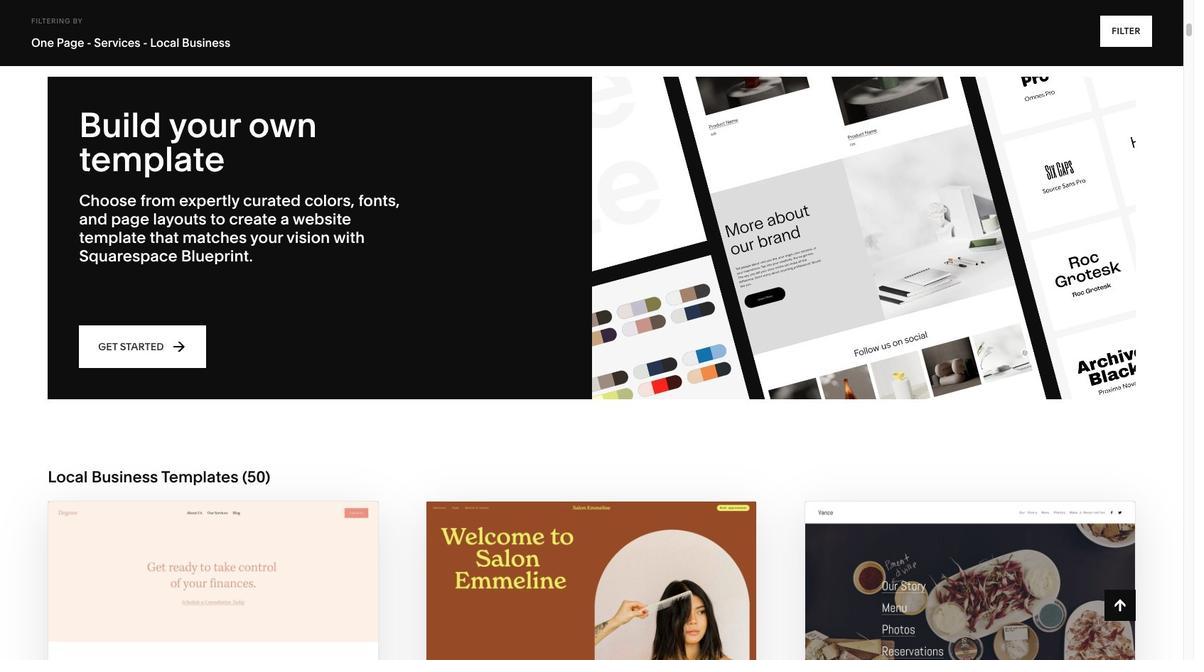 Task type: locate. For each thing, give the bounding box(es) containing it.
emmeline image
[[427, 502, 757, 661]]

vance image
[[806, 502, 1136, 661]]



Task type: vqa. For each thing, say whether or not it's contained in the screenshot.
the Real to the right
no



Task type: describe. For each thing, give the bounding box(es) containing it.
degraw image
[[49, 502, 379, 661]]

back to top image
[[1113, 598, 1129, 614]]

preview of building your own template image
[[592, 77, 1136, 400]]



